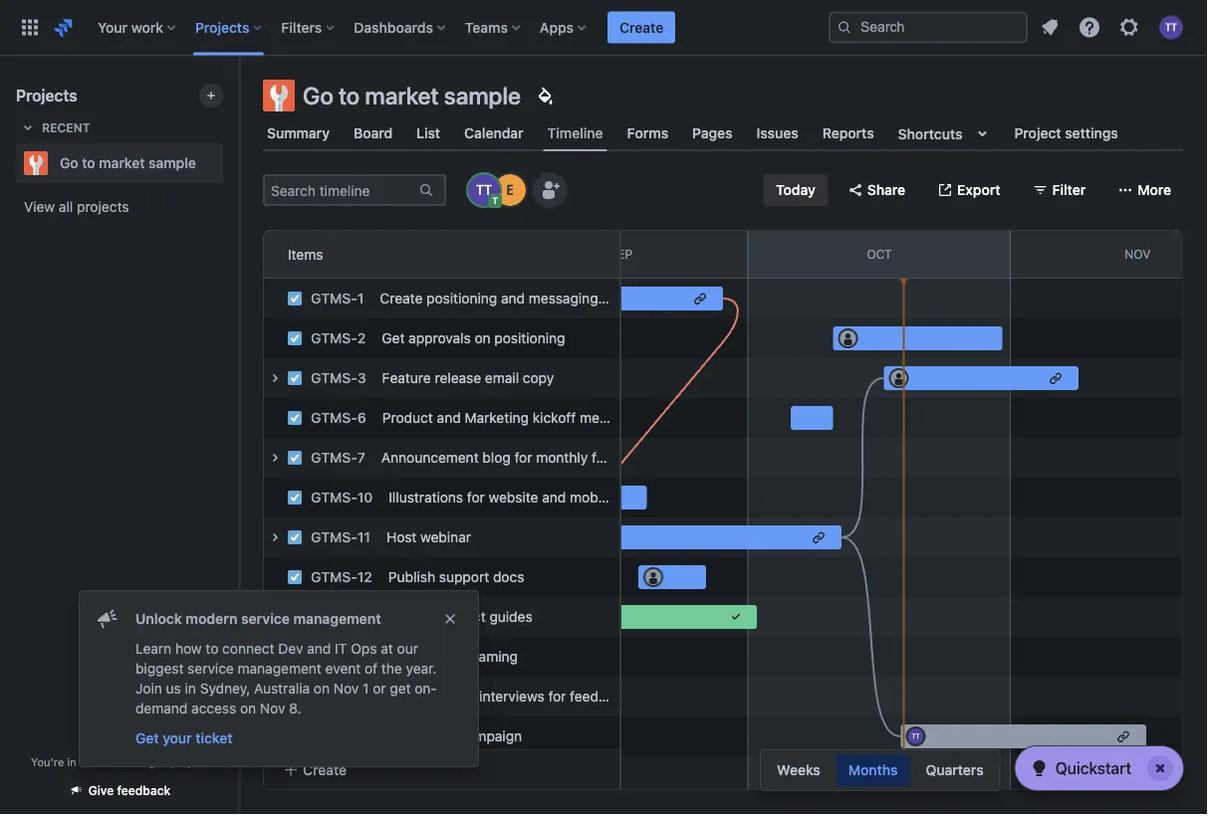 Task type: locate. For each thing, give the bounding box(es) containing it.
task image up dev
[[287, 610, 303, 626]]

task image
[[287, 291, 303, 307], [287, 331, 303, 347], [287, 371, 303, 387], [287, 450, 303, 466], [287, 530, 303, 546], [287, 570, 303, 586], [287, 610, 303, 626], [287, 689, 303, 705]]

0 horizontal spatial market
[[99, 155, 145, 171]]

settings image
[[1118, 15, 1142, 39]]

14
[[357, 649, 373, 665]]

give
[[88, 785, 114, 798]]

feedback down managed on the left bottom of the page
[[117, 785, 171, 798]]

0 vertical spatial nov
[[1125, 247, 1151, 261]]

projects up collapse recent projects icon
[[16, 86, 77, 105]]

show child issues image
[[263, 446, 287, 470], [263, 526, 287, 550], [263, 765, 287, 789]]

create right apps dropdown button
[[620, 19, 664, 35]]

feedback right "interviews"
[[570, 689, 630, 705]]

create button right apps dropdown button
[[608, 11, 676, 43]]

projects up create project image
[[195, 19, 249, 35]]

1 vertical spatial go
[[60, 155, 78, 171]]

1 task image from the top
[[287, 291, 303, 307]]

join
[[135, 681, 162, 697]]

market up list
[[365, 82, 439, 110]]

get right 2
[[382, 330, 405, 347]]

your profile and settings image
[[1160, 15, 1184, 39]]

on up 'feature release email copy'
[[475, 330, 491, 347]]

dashboards
[[354, 19, 433, 35]]

project
[[171, 756, 208, 769]]

0 vertical spatial go to market sample
[[303, 82, 521, 110]]

nov down more button
[[1125, 247, 1151, 261]]

settings
[[1065, 125, 1119, 141]]

1 horizontal spatial sample
[[444, 82, 521, 110]]

management up the australia
[[238, 661, 322, 677]]

and left it
[[307, 641, 331, 658]]

tab list
[[251, 116, 1195, 151]]

9 gtms- from the top
[[311, 609, 357, 626]]

3 gtms- from the top
[[311, 370, 357, 387]]

filters
[[281, 19, 322, 35]]

give feedback
[[88, 785, 171, 798]]

create left '17'
[[303, 762, 347, 779]]

export
[[957, 182, 1001, 198]]

task image for gtms-6
[[287, 410, 303, 426]]

5 gtms- from the top
[[311, 450, 357, 466]]

task image left gtms-10
[[287, 490, 303, 506]]

teams
[[465, 19, 508, 35]]

2 task image from the top
[[287, 490, 303, 506]]

task image left gtms-6 on the bottom left
[[287, 410, 303, 426]]

months button
[[837, 755, 910, 787]]

ticket
[[196, 731, 233, 747]]

for left new
[[602, 290, 620, 307]]

product
[[382, 410, 433, 426]]

banner containing your work
[[0, 0, 1207, 56]]

timeline
[[548, 125, 603, 141]]

management up it
[[293, 611, 381, 628]]

2 gtms- from the top
[[311, 330, 357, 347]]

task image for gtms-15
[[287, 689, 303, 705]]

show child issues image left gtms-17 link
[[263, 765, 287, 789]]

0 vertical spatial show child issues image
[[263, 446, 287, 470]]

in left a
[[67, 756, 76, 769]]

task image for gtms-2
[[287, 331, 303, 347]]

banner
[[0, 0, 1207, 56]]

projects
[[77, 199, 129, 215]]

0 horizontal spatial in
[[67, 756, 76, 769]]

7 task image from the top
[[287, 610, 303, 626]]

gtms-7
[[311, 450, 365, 466]]

sales kickoff
[[388, 769, 470, 785]]

0 horizontal spatial feedback
[[117, 785, 171, 798]]

nov down event
[[334, 681, 359, 697]]

service up sydney,
[[187, 661, 234, 677]]

quarters
[[926, 763, 984, 779]]

1 task image from the top
[[287, 410, 303, 426]]

projects inside popup button
[[195, 19, 249, 35]]

ops
[[351, 641, 377, 658]]

show child issues image
[[263, 367, 287, 391]]

1 horizontal spatial nov
[[334, 681, 359, 697]]

0 vertical spatial on
[[475, 330, 491, 347]]

sep
[[610, 247, 633, 261]]

1 horizontal spatial projects
[[195, 19, 249, 35]]

task image
[[287, 410, 303, 426], [287, 490, 303, 506], [287, 650, 303, 665], [287, 769, 303, 785]]

add people image
[[538, 178, 562, 202]]

on-
[[415, 681, 437, 697]]

summary link
[[263, 116, 334, 151]]

sample left add to starred "image"
[[149, 155, 196, 171]]

and left messaging
[[501, 290, 525, 307]]

view
[[24, 199, 55, 215]]

show child issues image left gtms-11
[[263, 526, 287, 550]]

1 horizontal spatial market
[[365, 82, 439, 110]]

1 horizontal spatial feature
[[592, 450, 637, 466]]

projects button
[[189, 11, 269, 43]]

1 horizontal spatial go
[[303, 82, 334, 110]]

6 gtms- from the top
[[311, 490, 357, 506]]

gtms-12
[[311, 569, 372, 586]]

1 vertical spatial show child issues image
[[263, 526, 287, 550]]

get approvals on positioning
[[382, 330, 565, 347]]

0 horizontal spatial on
[[240, 701, 256, 717]]

go to market sample
[[303, 82, 521, 110], [60, 155, 196, 171]]

calendar
[[464, 125, 524, 141]]

1 vertical spatial feature
[[592, 450, 637, 466]]

1 vertical spatial 1
[[363, 681, 369, 697]]

1 gtms- from the top
[[311, 290, 357, 307]]

service up connect
[[241, 611, 290, 628]]

apps
[[540, 19, 574, 35]]

feature right new
[[654, 290, 700, 307]]

get inside 'button'
[[135, 731, 159, 747]]

0 vertical spatial create button
[[608, 11, 676, 43]]

1 up 2
[[357, 290, 364, 307]]

sales
[[388, 769, 423, 785]]

8 task image from the top
[[287, 689, 303, 705]]

11 gtms- from the top
[[311, 689, 357, 705]]

0 horizontal spatial sample
[[149, 155, 196, 171]]

dismiss image
[[442, 612, 458, 628]]

our
[[397, 641, 418, 658]]

gtms-
[[311, 290, 357, 307], [311, 330, 357, 347], [311, 370, 357, 387], [311, 410, 357, 426], [311, 450, 357, 466], [311, 490, 357, 506], [311, 529, 357, 546], [311, 569, 357, 586], [311, 609, 357, 626], [311, 649, 357, 665], [311, 689, 357, 705], [311, 769, 357, 785]]

5 task image from the top
[[287, 530, 303, 546]]

get for get approvals on positioning
[[382, 330, 405, 347]]

2 vertical spatial show child issues image
[[263, 765, 287, 789]]

1 vertical spatial service
[[187, 661, 234, 677]]

unlock modern service management
[[135, 611, 381, 628]]

blog
[[483, 450, 511, 466]]

task image left gtms-17 link
[[287, 769, 303, 785]]

positioning up copy at the left of the page
[[495, 330, 565, 347]]

gtms-17
[[311, 769, 372, 785]]

today button
[[764, 174, 828, 206]]

task image left gtms-3 link
[[287, 371, 303, 387]]

Search timeline text field
[[265, 176, 416, 204]]

for
[[602, 290, 620, 307], [515, 450, 532, 466], [467, 490, 485, 506], [548, 689, 566, 705]]

0 vertical spatial to
[[339, 82, 360, 110]]

2 vertical spatial nov
[[260, 701, 285, 717]]

task image up the australia
[[287, 650, 303, 665]]

1 vertical spatial feedback
[[117, 785, 171, 798]]

in
[[185, 681, 196, 697], [67, 756, 76, 769]]

0 vertical spatial kickoff
[[533, 410, 576, 426]]

on down sydney,
[[240, 701, 256, 717]]

0 vertical spatial in
[[185, 681, 196, 697]]

task image left gtms-2
[[287, 331, 303, 347]]

7 gtms- from the top
[[311, 529, 357, 546]]

12 gtms- from the top
[[311, 769, 357, 785]]

months
[[849, 763, 898, 779]]

on down event
[[314, 681, 330, 697]]

1 horizontal spatial feedback
[[570, 689, 630, 705]]

positioning up "get approvals on positioning"
[[427, 290, 497, 307]]

1 horizontal spatial kickoff
[[533, 410, 576, 426]]

1 vertical spatial kickoff
[[426, 769, 470, 785]]

conduct user interviews for feedback
[[389, 689, 630, 705]]

1 horizontal spatial to
[[206, 641, 219, 658]]

check image
[[1028, 757, 1052, 781]]

collapse recent projects image
[[16, 116, 40, 139]]

eloisefrancis23 image
[[494, 174, 526, 206]]

launch ad campaign button
[[263, 717, 620, 757]]

0 vertical spatial projects
[[195, 19, 249, 35]]

your work button
[[92, 11, 183, 43]]

task image for gtms-10
[[287, 490, 303, 506]]

task image left 'gtms-7' link
[[287, 450, 303, 466]]

6 task image from the top
[[287, 570, 303, 586]]

task image left gtms-1 "link"
[[287, 291, 303, 307]]

task image left gtms-12
[[287, 570, 303, 586]]

1 vertical spatial go to market sample
[[60, 155, 196, 171]]

feature
[[382, 370, 431, 387]]

dev
[[278, 641, 303, 658]]

4 gtms- from the top
[[311, 410, 357, 426]]

kickoff up monthly
[[533, 410, 576, 426]]

pages link
[[689, 116, 737, 151]]

1 vertical spatial get
[[135, 731, 159, 747]]

notifications image
[[1038, 15, 1062, 39]]

0 horizontal spatial nov
[[260, 701, 285, 717]]

2 horizontal spatial to
[[339, 82, 360, 110]]

7
[[357, 450, 365, 466]]

email
[[485, 370, 519, 387]]

10 gtms- from the top
[[311, 649, 357, 665]]

launch ad campaign
[[389, 729, 522, 745]]

oct
[[867, 247, 892, 261]]

gtms- for 2
[[311, 330, 357, 347]]

gtms-11
[[311, 529, 371, 546]]

1 vertical spatial management
[[238, 661, 322, 677]]

kickoff
[[533, 410, 576, 426], [426, 769, 470, 785]]

new
[[389, 649, 418, 665]]

3 show child issues image from the top
[[263, 765, 287, 789]]

1 vertical spatial projects
[[16, 86, 77, 105]]

unlock
[[135, 611, 182, 628]]

0 horizontal spatial projects
[[16, 86, 77, 105]]

search image
[[837, 19, 853, 35]]

2 horizontal spatial nov
[[1125, 247, 1151, 261]]

shortcuts button
[[894, 116, 999, 151]]

list link
[[413, 116, 444, 151]]

2 vertical spatial to
[[206, 641, 219, 658]]

3 task image from the top
[[287, 371, 303, 387]]

create button down ad
[[271, 753, 613, 789]]

2 vertical spatial feature
[[421, 649, 467, 665]]

show child issues image left 'gtms-7' link
[[263, 446, 287, 470]]

4 task image from the top
[[287, 769, 303, 785]]

host webinar
[[387, 529, 471, 546]]

4 task image from the top
[[287, 450, 303, 466]]

naming
[[471, 649, 518, 665]]

nov down the australia
[[260, 701, 285, 717]]

go down recent
[[60, 155, 78, 171]]

0 vertical spatial get
[[382, 330, 405, 347]]

projects
[[195, 19, 249, 35], [16, 86, 77, 105]]

1 show child issues image from the top
[[263, 446, 287, 470]]

product and marketing kickoff meeting
[[382, 410, 632, 426]]

go
[[303, 82, 334, 110], [60, 155, 78, 171]]

go to market sample up view all projects link
[[60, 155, 196, 171]]

gtms-10 link
[[311, 490, 373, 506]]

1 vertical spatial sample
[[149, 155, 196, 171]]

sample
[[444, 82, 521, 110], [149, 155, 196, 171]]

alert
[[80, 592, 478, 767]]

gtms- for 13
[[311, 609, 357, 626]]

0 horizontal spatial get
[[135, 731, 159, 747]]

get up managed on the left bottom of the page
[[135, 731, 159, 747]]

1 vertical spatial to
[[82, 155, 95, 171]]

0 vertical spatial feature
[[654, 290, 700, 307]]

market up view all projects link
[[99, 155, 145, 171]]

copy
[[523, 370, 554, 387]]

go to market sample up list
[[303, 82, 521, 110]]

go to market sample link
[[16, 143, 215, 183]]

to down recent
[[82, 155, 95, 171]]

gtms- for 11
[[311, 529, 357, 546]]

alert containing unlock modern service management
[[80, 592, 478, 767]]

1 vertical spatial on
[[314, 681, 330, 697]]

for right "interviews"
[[548, 689, 566, 705]]

2 task image from the top
[[287, 331, 303, 347]]

get
[[382, 330, 405, 347], [135, 731, 159, 747]]

1 vertical spatial nov
[[334, 681, 359, 697]]

help image
[[1078, 15, 1102, 39]]

kickoff down ad
[[426, 769, 470, 785]]

8 gtms- from the top
[[311, 569, 357, 586]]

demand
[[135, 701, 188, 717]]

0 horizontal spatial service
[[187, 661, 234, 677]]

1 inside learn how to connect dev and it ops at our biggest service management event of the year. join us in sydney, australia on nov 1 or get on- demand access on nov 8.
[[363, 681, 369, 697]]

service
[[241, 611, 290, 628], [187, 661, 234, 677]]

to right how
[[206, 641, 219, 658]]

project settings link
[[1011, 116, 1123, 151]]

gtms- for 12
[[311, 569, 357, 586]]

in right us
[[185, 681, 196, 697]]

new
[[624, 290, 650, 307]]

2 horizontal spatial on
[[475, 330, 491, 347]]

task image left gtms-15 link
[[287, 689, 303, 705]]

2 show child issues image from the top
[[263, 526, 287, 550]]

sample up calendar
[[444, 82, 521, 110]]

service inside learn how to connect dev and it ops at our biggest service management event of the year. join us in sydney, australia on nov 1 or get on- demand access on nov 8.
[[187, 661, 234, 677]]

1 horizontal spatial service
[[241, 611, 290, 628]]

feature up on-
[[421, 649, 467, 665]]

task image left gtms-11
[[287, 530, 303, 546]]

1 horizontal spatial get
[[382, 330, 405, 347]]

gtms-14 link
[[311, 649, 373, 665]]

3 task image from the top
[[287, 650, 303, 665]]

1 left or
[[363, 681, 369, 697]]

feedback
[[570, 689, 630, 705], [117, 785, 171, 798]]

get for get your ticket
[[135, 731, 159, 747]]

1 horizontal spatial in
[[185, 681, 196, 697]]

release
[[435, 370, 481, 387]]

view all projects
[[24, 199, 129, 215]]

feature down meeting
[[592, 450, 637, 466]]

create button inside primary element
[[608, 11, 676, 43]]

go up summary
[[303, 82, 334, 110]]

teams button
[[459, 11, 528, 43]]

to up board
[[339, 82, 360, 110]]

gtms-12 link
[[311, 569, 372, 586]]

primary element
[[12, 0, 829, 55]]

view all projects link
[[16, 189, 223, 225]]



Task type: describe. For each thing, give the bounding box(es) containing it.
show child issues image for gtms-11
[[263, 526, 287, 550]]

gtms- for 10
[[311, 490, 357, 506]]

weeks
[[777, 763, 821, 779]]

gtms-6
[[311, 410, 366, 426]]

create inside primary element
[[620, 19, 664, 35]]

1 vertical spatial in
[[67, 756, 76, 769]]

gtms-2
[[311, 330, 366, 347]]

event
[[325, 661, 361, 677]]

gtms- for 14
[[311, 649, 357, 665]]

1 horizontal spatial go to market sample
[[303, 82, 521, 110]]

quickstart
[[1056, 760, 1132, 779]]

gtms-7 link
[[311, 450, 365, 466]]

0 vertical spatial management
[[293, 611, 381, 628]]

show child issues image for gtms-17
[[263, 765, 287, 789]]

user
[[447, 689, 476, 705]]

pages
[[693, 125, 733, 141]]

task image for gtms-17
[[287, 769, 303, 785]]

interviews
[[479, 689, 545, 705]]

and inside learn how to connect dev and it ops at our biggest service management event of the year. join us in sydney, australia on nov 1 or get on- demand access on nov 8.
[[307, 641, 331, 658]]

calendar link
[[460, 116, 528, 151]]

list
[[417, 125, 440, 141]]

0 vertical spatial 1
[[357, 290, 364, 307]]

in inside learn how to connect dev and it ops at our biggest service management event of the year. join us in sydney, australia on nov 1 or get on- demand access on nov 8.
[[185, 681, 196, 697]]

gtms- for 6
[[311, 410, 357, 426]]

quickstart button
[[1016, 747, 1184, 791]]

team-
[[89, 756, 120, 769]]

8.
[[289, 701, 301, 717]]

sidebar navigation image
[[217, 80, 261, 120]]

set background color image
[[533, 84, 557, 108]]

board
[[354, 125, 393, 141]]

all
[[59, 199, 73, 215]]

0 vertical spatial go
[[303, 82, 334, 110]]

gtms- for 17
[[311, 769, 357, 785]]

share
[[867, 182, 906, 198]]

items
[[288, 246, 323, 263]]

task image for gtms-3
[[287, 371, 303, 387]]

Search field
[[829, 11, 1028, 43]]

create up the approvals
[[380, 290, 423, 307]]

support
[[439, 569, 489, 586]]

gtms-3
[[311, 370, 366, 387]]

campaign
[[459, 729, 522, 745]]

app
[[617, 490, 641, 506]]

get
[[390, 681, 411, 697]]

conduct
[[389, 689, 444, 705]]

for left website
[[467, 490, 485, 506]]

0 vertical spatial feedback
[[570, 689, 630, 705]]

meeting
[[580, 410, 632, 426]]

create positioning and messaging for new feature
[[380, 290, 700, 307]]

1 horizontal spatial on
[[314, 681, 330, 697]]

your work
[[98, 19, 163, 35]]

comment image
[[96, 608, 120, 632]]

announcement blog for monthly feature updates
[[381, 450, 693, 466]]

gtms- for 1
[[311, 290, 357, 307]]

launch
[[389, 729, 436, 745]]

task image for gtms-7
[[287, 450, 303, 466]]

give feedback button
[[56, 775, 183, 807]]

and left mobile
[[542, 490, 566, 506]]

get your ticket
[[135, 731, 233, 747]]

host
[[387, 529, 417, 546]]

publish support docs
[[388, 569, 524, 586]]

feature release email copy
[[382, 370, 554, 387]]

reports
[[823, 125, 874, 141]]

task image for gtms-11
[[287, 530, 303, 546]]

gtms- for 3
[[311, 370, 357, 387]]

2 horizontal spatial feature
[[654, 290, 700, 307]]

illustrations for website and mobile app
[[389, 490, 641, 506]]

create project image
[[203, 88, 219, 104]]

connect
[[222, 641, 275, 658]]

gtms-10
[[311, 490, 373, 506]]

gtms-15 link
[[311, 689, 373, 705]]

task image for gtms-14
[[287, 650, 303, 665]]

jira image
[[52, 15, 76, 39]]

gtms- for 7
[[311, 450, 357, 466]]

terry turtle image
[[468, 174, 500, 206]]

board link
[[350, 116, 397, 151]]

to inside learn how to connect dev and it ops at our biggest service management event of the year. join us in sydney, australia on nov 1 or get on- demand access on nov 8.
[[206, 641, 219, 658]]

show child issues image for gtms-7
[[263, 446, 287, 470]]

gtms-17 link
[[311, 769, 372, 785]]

mobile
[[570, 490, 613, 506]]

for right blog
[[515, 450, 532, 466]]

3
[[357, 370, 366, 387]]

gtms-2 link
[[311, 330, 366, 347]]

appswitcher icon image
[[18, 15, 42, 39]]

and down "release"
[[437, 410, 461, 426]]

forms link
[[623, 116, 673, 151]]

your
[[163, 731, 192, 747]]

tab list containing timeline
[[251, 116, 1195, 151]]

0 vertical spatial positioning
[[427, 290, 497, 307]]

dismiss quickstart image
[[1145, 753, 1177, 785]]

the
[[381, 661, 402, 677]]

more
[[1138, 182, 1172, 198]]

1 vertical spatial market
[[99, 155, 145, 171]]

create product guides
[[389, 609, 533, 626]]

add to starred image
[[217, 151, 241, 175]]

0 vertical spatial service
[[241, 611, 290, 628]]

12
[[357, 569, 372, 586]]

docs
[[493, 569, 524, 586]]

task image for gtms-13
[[287, 610, 303, 626]]

gtms-14
[[311, 649, 373, 665]]

reports link
[[819, 116, 878, 151]]

0 horizontal spatial go
[[60, 155, 78, 171]]

messaging
[[529, 290, 598, 307]]

task image for gtms-12
[[287, 570, 303, 586]]

monthly
[[536, 450, 588, 466]]

gtms- for 15
[[311, 689, 357, 705]]

task image for gtms-1
[[287, 291, 303, 307]]

0 vertical spatial sample
[[444, 82, 521, 110]]

gtms-13 link
[[311, 609, 373, 626]]

feedback inside button
[[117, 785, 171, 798]]

10
[[357, 490, 373, 506]]

sydney,
[[200, 681, 250, 697]]

a
[[80, 756, 86, 769]]

sample inside 'go to market sample' link
[[149, 155, 196, 171]]

ad
[[440, 729, 456, 745]]

management inside learn how to connect dev and it ops at our biggest service management event of the year. join us in sydney, australia on nov 1 or get on- demand access on nov 8.
[[238, 661, 322, 677]]

1 vertical spatial positioning
[[495, 330, 565, 347]]

create up the our
[[389, 609, 432, 626]]

filter button
[[1021, 174, 1098, 206]]

0 horizontal spatial kickoff
[[426, 769, 470, 785]]

0 horizontal spatial go to market sample
[[60, 155, 196, 171]]

recent
[[42, 121, 90, 134]]

jira image
[[52, 15, 76, 39]]

export button
[[926, 174, 1013, 206]]

1 vertical spatial create button
[[271, 753, 613, 789]]

0 vertical spatial market
[[365, 82, 439, 110]]

today
[[776, 182, 816, 198]]

0 horizontal spatial feature
[[421, 649, 467, 665]]

0 horizontal spatial to
[[82, 155, 95, 171]]

shortcuts
[[898, 125, 963, 142]]

guides
[[490, 609, 533, 626]]

us
[[166, 681, 181, 697]]

website
[[489, 490, 538, 506]]

6
[[357, 410, 366, 426]]

announcement
[[381, 450, 479, 466]]

11
[[357, 529, 371, 546]]

publish
[[388, 569, 435, 586]]

2 vertical spatial on
[[240, 701, 256, 717]]

project settings
[[1015, 125, 1119, 141]]

gtms-1 link
[[311, 290, 364, 307]]

gtms-6 link
[[311, 410, 366, 426]]



Task type: vqa. For each thing, say whether or not it's contained in the screenshot.
rightmost 'Befriend the ducks'
no



